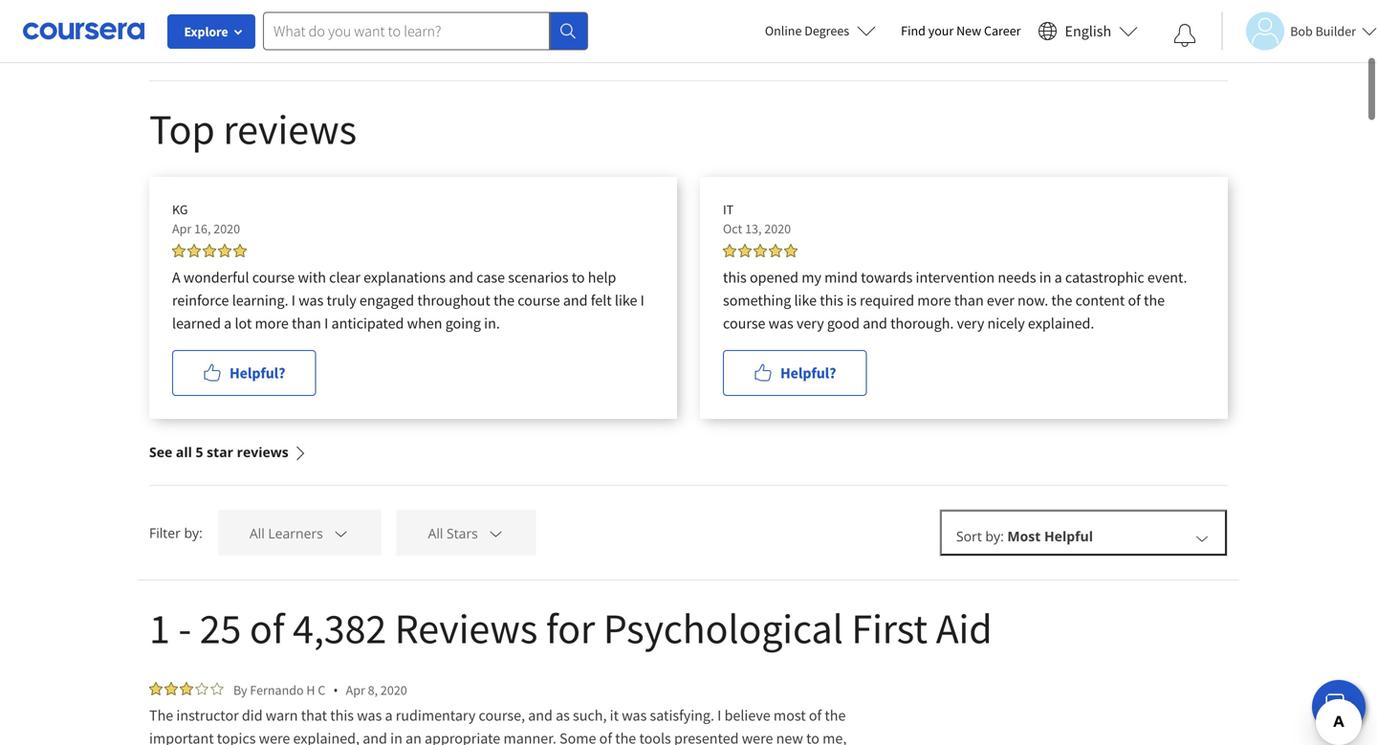 Task type: describe. For each thing, give the bounding box(es) containing it.
helpful
[[1044, 527, 1093, 545]]

the inside a wonderful course with clear explanations and case scenarios to help reinforce learning. i was truly engaged throughout the course and felt like i learned a lot more than i anticipated when going in.
[[493, 291, 515, 310]]

was down 8,
[[357, 706, 382, 725]]

a
[[172, 268, 180, 287]]

tools
[[639, 729, 671, 745]]

in inside this opened my mind towards intervention needs in a catastrophic event. something like this is required more than ever now. the content of the course was very good and thorough. very nicely explained.
[[1039, 268, 1052, 287]]

top reviews
[[149, 102, 357, 155]]

and up throughout
[[449, 268, 473, 287]]

believe
[[725, 706, 771, 725]]

learned
[[172, 314, 221, 333]]

a inside a wonderful course with clear explanations and case scenarios to help reinforce learning. i was truly engaged throughout the course and felt like i learned a lot more than i anticipated when going in.
[[224, 314, 232, 333]]

with
[[298, 268, 326, 287]]

it oct 13, 2020
[[723, 201, 791, 237]]

find your new career link
[[892, 19, 1031, 43]]

like inside this opened my mind towards intervention needs in a catastrophic event. something like this is required more than ever now. the content of the course was very good and thorough. very nicely explained.
[[794, 291, 817, 310]]

c
[[318, 681, 326, 699]]

chat with us image
[[1324, 691, 1354, 722]]

sort by: most helpful
[[956, 527, 1093, 545]]

the right most
[[825, 706, 846, 725]]

online degrees button
[[750, 10, 892, 52]]

for
[[546, 602, 595, 655]]

8,
[[368, 681, 378, 699]]

filter by:
[[149, 524, 203, 542]]

-
[[178, 602, 191, 655]]

all for all stars
[[428, 524, 443, 542]]

less
[[1165, 33, 1199, 54]]

by fernando h c • apr 8, 2020
[[233, 681, 407, 699]]

1 horizontal spatial this
[[723, 268, 747, 287]]

such,
[[573, 706, 607, 725]]

see all 5 star reviews button
[[149, 419, 308, 485]]

apr inside by fernando h c • apr 8, 2020
[[346, 681, 365, 699]]

filled star image up the 'the'
[[165, 682, 178, 695]]

helpful? for lot
[[230, 363, 285, 383]]

warn
[[266, 706, 298, 725]]

scenarios
[[508, 268, 569, 287]]

filled star image up a at the left top
[[172, 244, 186, 257]]

needs
[[998, 268, 1036, 287]]

a wonderful course with clear explanations and case scenarios to help reinforce learning. i was truly engaged throughout the course and felt like i learned a lot more than i anticipated when going in.
[[172, 268, 645, 333]]

kg
[[172, 201, 188, 218]]

helpful? for very
[[780, 363, 836, 383]]

something
[[723, 291, 791, 310]]

reviews
[[395, 602, 538, 655]]

all
[[176, 443, 192, 461]]

mind
[[825, 268, 858, 287]]

psychological
[[603, 602, 843, 655]]

view less
[[1122, 33, 1199, 54]]

coursera image
[[23, 16, 144, 46]]

truly
[[327, 291, 356, 310]]

satisfying.
[[650, 706, 714, 725]]

is
[[847, 291, 857, 310]]

catastrophic
[[1065, 268, 1145, 287]]

and left felt at the left top of page
[[563, 291, 588, 310]]

i down truly
[[324, 314, 328, 333]]

all stars
[[428, 524, 478, 542]]

now.
[[1018, 291, 1048, 310]]

helpful? button for very
[[723, 350, 867, 396]]

the instructor did warn that this was a rudimentary course, and as such, it was satisfying. i believe most of the important topics were explained, and in an appropriate manner. some of the tools presented were new to me
[[149, 706, 850, 745]]

bob
[[1290, 22, 1313, 40]]

did
[[242, 706, 263, 725]]

1
[[149, 602, 170, 655]]

going
[[445, 314, 481, 333]]

to inside a wonderful course with clear explanations and case scenarios to help reinforce learning. i was truly engaged throughout the course and felt like i learned a lot more than i anticipated when going in.
[[572, 268, 585, 287]]

and inside this opened my mind towards intervention needs in a catastrophic event. something like this is required more than ever now. the content of the course was very good and thorough. very nicely explained.
[[863, 314, 887, 333]]

it
[[610, 706, 619, 725]]

was inside a wonderful course with clear explanations and case scenarios to help reinforce learning. i was truly engaged throughout the course and felt like i learned a lot more than i anticipated when going in.
[[299, 291, 324, 310]]

the
[[149, 706, 173, 725]]

and left an
[[363, 729, 387, 745]]

1 were from the left
[[259, 729, 290, 745]]

What do you want to learn? text field
[[263, 12, 550, 50]]

view less button
[[1121, 31, 1200, 57]]

by: for filter
[[184, 524, 203, 542]]

the down event.
[[1144, 291, 1165, 310]]

lot
[[235, 314, 252, 333]]

1 - 25 of 4,382 reviews for psychological first aid
[[149, 602, 992, 655]]

4,382
[[293, 602, 387, 655]]

i inside the instructor did warn that this was a rudimentary course, and as such, it was satisfying. i believe most of the important topics were explained, and in an appropriate manner. some of the tools presented were new to me
[[717, 706, 721, 725]]

2 horizontal spatial this
[[820, 291, 844, 310]]

an
[[406, 729, 422, 745]]

this opened my mind towards intervention needs in a catastrophic event. something like this is required more than ever now. the content of the course was very good and thorough. very nicely explained.
[[723, 268, 1187, 333]]

chevron down image inside all learners button
[[332, 524, 350, 542]]

learners
[[268, 524, 323, 542]]

the down it
[[615, 729, 636, 745]]

of right most
[[809, 706, 822, 725]]

explanations
[[364, 268, 446, 287]]

2020 for wonderful
[[214, 220, 240, 237]]

aid
[[936, 602, 992, 655]]

new
[[956, 22, 981, 39]]

all learners
[[249, 524, 323, 542]]

presented
[[674, 729, 739, 745]]

2 very from the left
[[957, 314, 985, 333]]

most
[[774, 706, 806, 725]]

in.
[[484, 314, 500, 333]]

your
[[928, 22, 954, 39]]

i right learning.
[[291, 291, 296, 310]]

online
[[765, 22, 802, 39]]

1 vertical spatial course
[[518, 291, 560, 310]]

stars
[[447, 524, 478, 542]]

some
[[560, 729, 596, 745]]

wonderful
[[184, 268, 249, 287]]

this inside the instructor did warn that this was a rudimentary course, and as such, it was satisfying. i believe most of the important topics were explained, and in an appropriate manner. some of the tools presented were new to me
[[330, 706, 354, 725]]

25
[[200, 602, 241, 655]]

by: for sort
[[986, 527, 1004, 545]]

see all 5 star reviews
[[149, 443, 289, 461]]

to inside the instructor did warn that this was a rudimentary course, and as such, it was satisfying. i believe most of the important topics were explained, and in an appropriate manner. some of the tools presented were new to me
[[806, 729, 820, 745]]

course,
[[479, 706, 525, 725]]

sort
[[956, 527, 982, 545]]



Task type: vqa. For each thing, say whether or not it's contained in the screenshot.
the View Less
yes



Task type: locate. For each thing, give the bounding box(es) containing it.
a left lot
[[224, 314, 232, 333]]

0 horizontal spatial apr
[[172, 220, 192, 237]]

0 vertical spatial more
[[917, 291, 951, 310]]

content
[[1076, 291, 1125, 310]]

2 vertical spatial this
[[330, 706, 354, 725]]

like right felt at the left top of page
[[615, 291, 637, 310]]

to
[[572, 268, 585, 287], [806, 729, 820, 745]]

2 helpful? button from the left
[[723, 350, 867, 396]]

show notifications image
[[1174, 24, 1197, 47]]

view
[[1122, 33, 1161, 54]]

2 vertical spatial course
[[723, 314, 766, 333]]

2 horizontal spatial 2020
[[764, 220, 791, 237]]

all left learners
[[249, 524, 265, 542]]

a right needs
[[1055, 268, 1062, 287]]

1 horizontal spatial to
[[806, 729, 820, 745]]

0 vertical spatial course
[[252, 268, 295, 287]]

chevron down image
[[332, 524, 350, 542], [1194, 529, 1211, 546]]

all for all learners
[[249, 524, 265, 542]]

engaged
[[360, 291, 414, 310]]

1 horizontal spatial like
[[794, 291, 817, 310]]

1 horizontal spatial course
[[518, 291, 560, 310]]

fernando
[[250, 681, 304, 699]]

0 horizontal spatial a
[[224, 314, 232, 333]]

by
[[233, 681, 247, 699]]

None search field
[[263, 12, 588, 50]]

see
[[149, 443, 172, 461]]

16,
[[194, 220, 211, 237]]

in left an
[[390, 729, 402, 745]]

most
[[1008, 527, 1041, 545]]

event.
[[1148, 268, 1187, 287]]

2020
[[214, 220, 240, 237], [764, 220, 791, 237], [381, 681, 407, 699]]

very left nicely
[[957, 314, 985, 333]]

all left stars
[[428, 524, 443, 542]]

1 helpful? button from the left
[[172, 350, 316, 396]]

1 like from the left
[[615, 291, 637, 310]]

like
[[615, 291, 637, 310], [794, 291, 817, 310]]

1 horizontal spatial were
[[742, 729, 773, 745]]

0 vertical spatial reviews
[[223, 102, 357, 155]]

more down learning.
[[255, 314, 289, 333]]

opened
[[750, 268, 799, 287]]

•
[[333, 681, 338, 699]]

helpful? down good
[[780, 363, 836, 383]]

and left "as"
[[528, 706, 553, 725]]

required
[[860, 291, 914, 310]]

of right the content
[[1128, 291, 1141, 310]]

course down something
[[723, 314, 766, 333]]

was inside this opened my mind towards intervention needs in a catastrophic event. something like this is required more than ever now. the content of the course was very good and thorough. very nicely explained.
[[769, 314, 794, 333]]

than inside this opened my mind towards intervention needs in a catastrophic event. something like this is required more than ever now. the content of the course was very good and thorough. very nicely explained.
[[954, 291, 984, 310]]

filled star image down oct at the top of the page
[[723, 244, 736, 257]]

of inside this opened my mind towards intervention needs in a catastrophic event. something like this is required more than ever now. the content of the course was very good and thorough. very nicely explained.
[[1128, 291, 1141, 310]]

degrees
[[805, 22, 849, 39]]

1 horizontal spatial more
[[917, 291, 951, 310]]

the up in.
[[493, 291, 515, 310]]

apr
[[172, 220, 192, 237], [346, 681, 365, 699]]

the up explained.
[[1051, 291, 1073, 310]]

this up something
[[723, 268, 747, 287]]

like down my
[[794, 291, 817, 310]]

all inside all learners button
[[249, 524, 265, 542]]

helpful? button down lot
[[172, 350, 316, 396]]

than
[[954, 291, 984, 310], [292, 314, 321, 333]]

0 horizontal spatial were
[[259, 729, 290, 745]]

reinforce
[[172, 291, 229, 310]]

2020 inside by fernando h c • apr 8, 2020
[[381, 681, 407, 699]]

english button
[[1031, 0, 1146, 62]]

helpful? button down good
[[723, 350, 867, 396]]

than down "with"
[[292, 314, 321, 333]]

chevron down image
[[487, 524, 504, 542]]

intervention
[[916, 268, 995, 287]]

0 vertical spatial than
[[954, 291, 984, 310]]

the
[[493, 291, 515, 310], [1051, 291, 1073, 310], [1144, 291, 1165, 310], [825, 706, 846, 725], [615, 729, 636, 745]]

than inside a wonderful course with clear explanations and case scenarios to help reinforce learning. i was truly engaged throughout the course and felt like i learned a lot more than i anticipated when going in.
[[292, 314, 321, 333]]

was down something
[[769, 314, 794, 333]]

0 horizontal spatial more
[[255, 314, 289, 333]]

1 horizontal spatial by:
[[986, 527, 1004, 545]]

0 vertical spatial apr
[[172, 220, 192, 237]]

1 horizontal spatial a
[[385, 706, 393, 725]]

1 horizontal spatial all
[[428, 524, 443, 542]]

throughout
[[417, 291, 490, 310]]

all learners button
[[218, 510, 381, 556]]

0 horizontal spatial than
[[292, 314, 321, 333]]

1 horizontal spatial helpful?
[[780, 363, 836, 383]]

like inside a wonderful course with clear explanations and case scenarios to help reinforce learning. i was truly engaged throughout the course and felt like i learned a lot more than i anticipated when going in.
[[615, 291, 637, 310]]

h
[[306, 681, 315, 699]]

0 horizontal spatial in
[[390, 729, 402, 745]]

0 horizontal spatial by:
[[184, 524, 203, 542]]

oct
[[723, 220, 742, 237]]

star image
[[210, 682, 224, 695]]

a inside the instructor did warn that this was a rudimentary course, and as such, it was satisfying. i believe most of the important topics were explained, and in an appropriate manner. some of the tools presented were new to me
[[385, 706, 393, 725]]

2 helpful? from the left
[[780, 363, 836, 383]]

1 vertical spatial in
[[390, 729, 402, 745]]

0 horizontal spatial all
[[249, 524, 265, 542]]

help
[[588, 268, 616, 287]]

0 vertical spatial to
[[572, 268, 585, 287]]

1 very from the left
[[797, 314, 824, 333]]

topics
[[217, 729, 256, 745]]

builder
[[1316, 22, 1356, 40]]

of down it
[[599, 729, 612, 745]]

appropriate
[[425, 729, 500, 745]]

to left the help
[[572, 268, 585, 287]]

more inside a wonderful course with clear explanations and case scenarios to help reinforce learning. i was truly engaged throughout the course and felt like i learned a lot more than i anticipated when going in.
[[255, 314, 289, 333]]

2020 right 13,
[[764, 220, 791, 237]]

0 horizontal spatial helpful?
[[230, 363, 285, 383]]

i
[[291, 291, 296, 310], [640, 291, 645, 310], [324, 314, 328, 333], [717, 706, 721, 725]]

0 vertical spatial a
[[1055, 268, 1062, 287]]

very
[[797, 314, 824, 333], [957, 314, 985, 333]]

instructor
[[176, 706, 239, 725]]

felt
[[591, 291, 612, 310]]

this down •
[[330, 706, 354, 725]]

1 horizontal spatial very
[[957, 314, 985, 333]]

star
[[207, 443, 233, 461]]

i up presented
[[717, 706, 721, 725]]

0 horizontal spatial chevron down image
[[332, 524, 350, 542]]

1 all from the left
[[249, 524, 265, 542]]

13,
[[745, 220, 762, 237]]

filled star image down 13,
[[738, 244, 752, 257]]

2 vertical spatial a
[[385, 706, 393, 725]]

0 horizontal spatial very
[[797, 314, 824, 333]]

kg apr 16, 2020
[[172, 201, 240, 237]]

1 vertical spatial more
[[255, 314, 289, 333]]

new
[[776, 729, 803, 745]]

learning.
[[232, 291, 288, 310]]

filled star image
[[187, 244, 201, 257], [203, 244, 216, 257], [218, 244, 231, 257], [233, 244, 247, 257], [754, 244, 767, 257], [769, 244, 782, 257], [784, 244, 798, 257], [149, 682, 163, 695], [180, 682, 193, 695]]

case
[[477, 268, 505, 287]]

top
[[149, 102, 215, 155]]

2020 right 8,
[[381, 681, 407, 699]]

0 horizontal spatial 2020
[[214, 220, 240, 237]]

explained.
[[1028, 314, 1094, 333]]

ever
[[987, 291, 1015, 310]]

0 vertical spatial this
[[723, 268, 747, 287]]

0 horizontal spatial course
[[252, 268, 295, 287]]

1 vertical spatial than
[[292, 314, 321, 333]]

0 horizontal spatial helpful? button
[[172, 350, 316, 396]]

explore
[[184, 23, 228, 40]]

by: right sort
[[986, 527, 1004, 545]]

0 vertical spatial in
[[1039, 268, 1052, 287]]

2020 right '16,'
[[214, 220, 240, 237]]

a left rudimentary
[[385, 706, 393, 725]]

reviews inside 'button'
[[237, 443, 289, 461]]

1 vertical spatial to
[[806, 729, 820, 745]]

apr down kg
[[172, 220, 192, 237]]

anticipated
[[331, 314, 404, 333]]

helpful?
[[230, 363, 285, 383], [780, 363, 836, 383]]

course up learning.
[[252, 268, 295, 287]]

explained,
[[293, 729, 360, 745]]

more up thorough.
[[917, 291, 951, 310]]

2020 inside the it oct 13, 2020
[[764, 220, 791, 237]]

5
[[196, 443, 203, 461]]

0 horizontal spatial like
[[615, 291, 637, 310]]

filled star image
[[172, 244, 186, 257], [723, 244, 736, 257], [738, 244, 752, 257], [165, 682, 178, 695]]

thorough.
[[891, 314, 954, 333]]

by: right filter
[[184, 524, 203, 542]]

1 vertical spatial apr
[[346, 681, 365, 699]]

my
[[802, 268, 822, 287]]

apr left 8,
[[346, 681, 365, 699]]

1 vertical spatial a
[[224, 314, 232, 333]]

in inside the instructor did warn that this was a rudimentary course, and as such, it was satisfying. i believe most of the important topics were explained, and in an appropriate manner. some of the tools presented were new to me
[[390, 729, 402, 745]]

course
[[252, 268, 295, 287], [518, 291, 560, 310], [723, 314, 766, 333]]

in up now.
[[1039, 268, 1052, 287]]

of right 25
[[250, 602, 285, 655]]

was down "with"
[[299, 291, 324, 310]]

good
[[827, 314, 860, 333]]

helpful? button for lot
[[172, 350, 316, 396]]

find your new career
[[901, 22, 1021, 39]]

it
[[723, 201, 734, 218]]

1 vertical spatial this
[[820, 291, 844, 310]]

2 were from the left
[[742, 729, 773, 745]]

as
[[556, 706, 570, 725]]

was right it
[[622, 706, 647, 725]]

all inside all stars button
[[428, 524, 443, 542]]

were down believe
[[742, 729, 773, 745]]

1 vertical spatial reviews
[[237, 443, 289, 461]]

2 horizontal spatial a
[[1055, 268, 1062, 287]]

a inside this opened my mind towards intervention needs in a catastrophic event. something like this is required more than ever now. the content of the course was very good and thorough. very nicely explained.
[[1055, 268, 1062, 287]]

2020 inside kg apr 16, 2020
[[214, 220, 240, 237]]

manner.
[[504, 729, 556, 745]]

bob builder
[[1290, 22, 1356, 40]]

this left is
[[820, 291, 844, 310]]

apr inside kg apr 16, 2020
[[172, 220, 192, 237]]

1 horizontal spatial helpful? button
[[723, 350, 867, 396]]

important
[[149, 729, 214, 745]]

were down warn
[[259, 729, 290, 745]]

to right new
[[806, 729, 820, 745]]

2 horizontal spatial course
[[723, 314, 766, 333]]

were
[[259, 729, 290, 745], [742, 729, 773, 745]]

by:
[[184, 524, 203, 542], [986, 527, 1004, 545]]

0 horizontal spatial this
[[330, 706, 354, 725]]

find
[[901, 22, 926, 39]]

nicely
[[988, 314, 1025, 333]]

more inside this opened my mind towards intervention needs in a catastrophic event. something like this is required more than ever now. the content of the course was very good and thorough. very nicely explained.
[[917, 291, 951, 310]]

1 horizontal spatial apr
[[346, 681, 365, 699]]

than down intervention at top right
[[954, 291, 984, 310]]

star image
[[195, 682, 208, 695]]

1 helpful? from the left
[[230, 363, 285, 383]]

reviews
[[223, 102, 357, 155], [237, 443, 289, 461]]

1 horizontal spatial than
[[954, 291, 984, 310]]

course inside this opened my mind towards intervention needs in a catastrophic event. something like this is required more than ever now. the content of the course was very good and thorough. very nicely explained.
[[723, 314, 766, 333]]

2 all from the left
[[428, 524, 443, 542]]

course down scenarios
[[518, 291, 560, 310]]

english
[[1065, 22, 1112, 41]]

0 horizontal spatial to
[[572, 268, 585, 287]]

1 horizontal spatial in
[[1039, 268, 1052, 287]]

2020 for opened
[[764, 220, 791, 237]]

i right felt at the left top of page
[[640, 291, 645, 310]]

and down required
[[863, 314, 887, 333]]

1 horizontal spatial 2020
[[381, 681, 407, 699]]

2 like from the left
[[794, 291, 817, 310]]

helpful? down lot
[[230, 363, 285, 383]]

very left good
[[797, 314, 824, 333]]

1 horizontal spatial chevron down image
[[1194, 529, 1211, 546]]

bob builder button
[[1222, 12, 1377, 50]]



